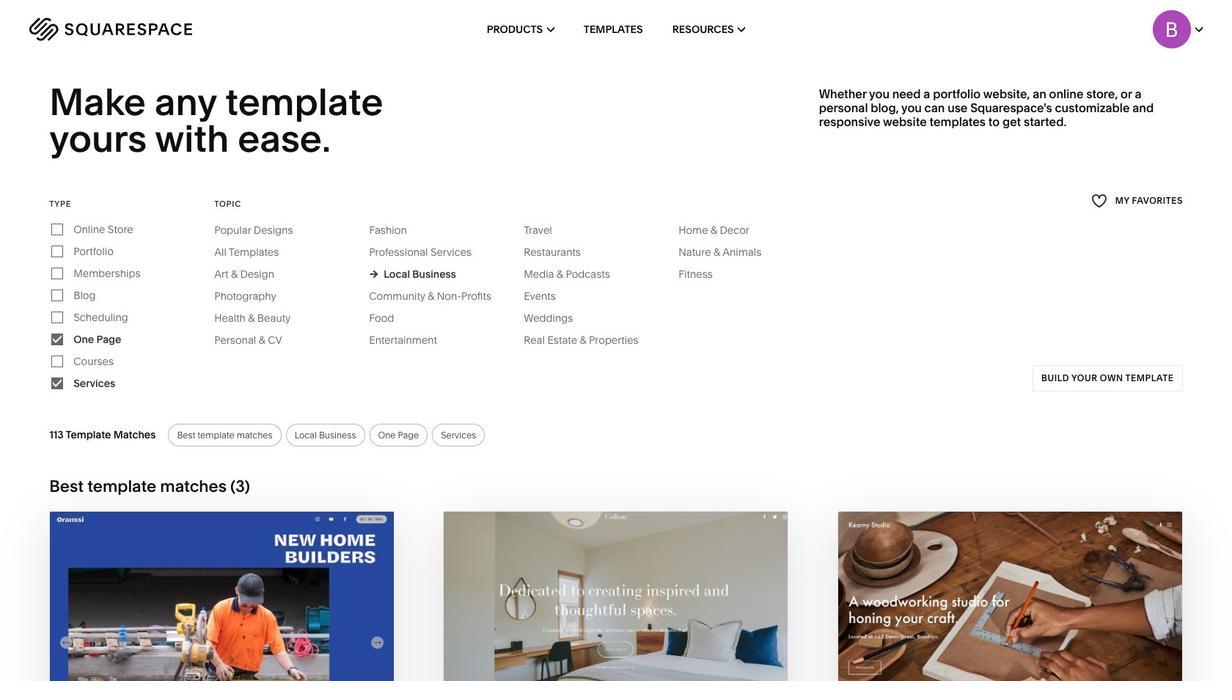 Task type: describe. For each thing, give the bounding box(es) containing it.
oranssi image
[[50, 512, 394, 682]]

colton image
[[444, 512, 789, 682]]



Task type: vqa. For each thing, say whether or not it's contained in the screenshot.
Oranssi image
yes



Task type: locate. For each thing, give the bounding box(es) containing it.
kearny image
[[839, 512, 1183, 682]]



